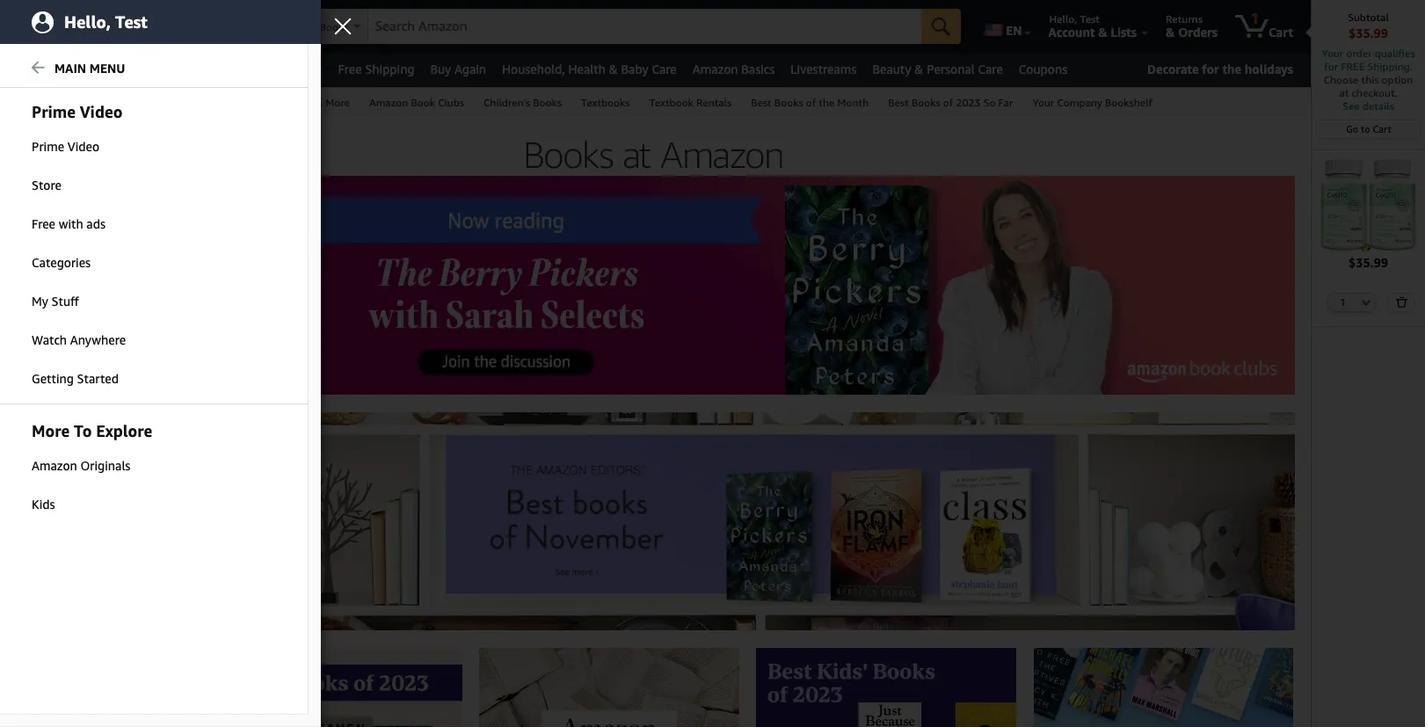 Task type: describe. For each thing, give the bounding box(es) containing it.
hispanic
[[25, 215, 65, 227]]

free with ads link
[[0, 206, 308, 243]]

in inside 100 books to read in a lifetime amazon book review blog amazon books on facebook
[[117, 434, 126, 447]]

1 vertical spatial best books of the month link
[[25, 294, 140, 306]]

los
[[199, 12, 215, 26]]

video
[[68, 139, 99, 154]]

amazon book clubs
[[369, 96, 464, 109]]

go
[[1346, 123, 1359, 135]]

books up hispanic and latino stories link
[[75, 179, 110, 193]]

personal
[[927, 62, 975, 77]]

lifetime
[[137, 434, 174, 447]]

amazon book review blog link
[[25, 450, 152, 463]]

decorate for the holidays link
[[1140, 58, 1301, 81]]

school
[[63, 246, 95, 259]]

books down spanish
[[98, 246, 127, 259]]

free shipping link
[[330, 57, 422, 82]]

free for free shipping
[[338, 62, 362, 77]]

none submit inside books search field
[[922, 9, 961, 44]]

of for best books of the month
[[806, 96, 816, 109]]

100
[[25, 434, 42, 447]]

advanced
[[72, 96, 119, 109]]

book club picks link
[[25, 498, 101, 510]]

black
[[71, 341, 97, 353]]

basics
[[741, 62, 775, 77]]

location
[[180, 25, 227, 40]]

household, health & baby care
[[502, 62, 677, 77]]

decorate
[[1147, 62, 1199, 77]]

bookshelf
[[1105, 96, 1153, 109]]

0 horizontal spatial test
[[115, 12, 147, 31]]

lists
[[1111, 25, 1137, 40]]

children's inside hispanic and latino stories books in spanish back to school books children's books
[[25, 262, 71, 274]]

ads
[[86, 216, 106, 231]]

& for beauty
[[915, 62, 924, 77]]

in right store
[[62, 179, 72, 193]]

with for ads
[[59, 216, 83, 231]]

deals inside read with pride deals in books
[[25, 389, 52, 401]]

1 vertical spatial $35.99
[[1349, 255, 1388, 270]]

2 care from the left
[[978, 62, 1003, 77]]

from page to screen link
[[25, 514, 125, 526]]

rentals
[[696, 96, 732, 109]]

books right my
[[49, 294, 78, 306]]

qualifies
[[1375, 47, 1415, 60]]

2023 inside navigation navigation
[[956, 96, 981, 109]]

en link
[[974, 4, 1039, 48]]

search
[[122, 96, 154, 109]]

delete image
[[1396, 296, 1408, 307]]

amazon basics link
[[685, 57, 783, 82]]

my stuff
[[32, 294, 79, 309]]

books down beauty & personal care link
[[912, 96, 941, 109]]

holiday deals
[[69, 62, 145, 77]]

90005
[[258, 12, 289, 26]]

best left the stuff
[[25, 294, 46, 306]]

go to cart
[[1346, 123, 1392, 135]]

main menu link
[[0, 50, 308, 88]]

Search Amazon text field
[[368, 10, 922, 43]]

read inside read with pride deals in books
[[25, 373, 50, 385]]

this
[[1362, 73, 1379, 86]]

go to cart link
[[1317, 120, 1420, 138]]

the for best books of the month best books of 2023 so far celebrity picks books by black writers
[[93, 294, 107, 306]]

my stuff link
[[0, 283, 308, 320]]

coq10 600mg softgels | high absorption coq10 ubiquinol supplement | reduced form enhanced with vitamin e &amp; omega 3 6 9 | antioxidant powerhouse good for health | 120 softgels image
[[1320, 157, 1417, 254]]

holiday deals link
[[61, 57, 153, 82]]

best books of 2023 image
[[202, 648, 462, 727]]

started
[[77, 371, 119, 386]]

blog
[[131, 450, 152, 463]]

spanish
[[68, 230, 106, 243]]

account & lists
[[1049, 25, 1137, 40]]

best for best sellers & more
[[257, 96, 278, 109]]

best down my
[[25, 310, 46, 322]]

books inside read with pride deals in books
[[66, 389, 95, 401]]

watch anywhere
[[32, 332, 126, 347]]

menu
[[90, 61, 125, 76]]

choose
[[1324, 73, 1359, 86]]

household,
[[502, 62, 565, 77]]

beauty & personal care
[[873, 62, 1003, 77]]

subtotal $35.99
[[1348, 11, 1389, 40]]

on
[[99, 466, 110, 478]]

by
[[57, 341, 68, 353]]

shipping
[[365, 62, 415, 77]]

amazon books on facebook link
[[25, 466, 160, 478]]

of for best books of 2023 so far
[[943, 96, 953, 109]]

read with pride deals in books
[[25, 373, 99, 401]]

kids
[[32, 497, 55, 512]]

for inside your order qualifies for free shipping. choose this option at checkout. see details
[[1324, 60, 1338, 73]]

amazon book clubs link
[[360, 88, 474, 115]]

shipping.
[[1368, 60, 1413, 73]]

and
[[68, 215, 86, 227]]

orders
[[1178, 25, 1218, 40]]

your for your order qualifies for free shipping. choose this option at checkout. see details
[[1322, 47, 1344, 60]]

books up back
[[25, 230, 54, 243]]

prime video
[[32, 102, 123, 121]]

explore
[[96, 421, 152, 441]]

hello, test link
[[0, 0, 321, 44]]

more
[[32, 421, 70, 441]]

company
[[1057, 96, 1103, 109]]

your company bookshelf link
[[1023, 88, 1163, 115]]

in inside read with pride deals in books
[[55, 389, 63, 401]]

in inside hispanic and latino stories books in spanish back to school books children's books
[[57, 230, 65, 243]]

& right sellers
[[315, 96, 323, 109]]

getting
[[32, 371, 74, 386]]

groceries link
[[251, 57, 330, 82]]

best kids' books of 2023 image
[[757, 648, 1017, 727]]

textbooks link
[[571, 88, 640, 115]]

groceries
[[259, 62, 311, 77]]

sellers
[[281, 96, 312, 109]]

amazon for amazon originals
[[32, 458, 77, 473]]

club
[[52, 498, 73, 510]]

books down more in books
[[45, 434, 74, 447]]

back to school books link
[[25, 246, 127, 259]]

hello, inside navigation navigation
[[1049, 12, 1077, 26]]

books down school
[[74, 262, 103, 274]]

amazon for amazon basics
[[693, 62, 738, 77]]

with for pride
[[53, 373, 72, 385]]

to inside delivering to los angeles 90005 update location
[[186, 12, 196, 26]]

baby
[[621, 62, 649, 77]]

details
[[1363, 99, 1394, 113]]

your company bookshelf
[[1033, 96, 1153, 109]]

facebook
[[113, 466, 160, 478]]

returns
[[1166, 12, 1203, 26]]

all button
[[10, 53, 61, 87]]

& for account
[[1098, 25, 1108, 40]]

free
[[1341, 60, 1365, 73]]

all
[[37, 62, 53, 77]]

see details link
[[1321, 99, 1417, 113]]



Task type: locate. For each thing, give the bounding box(es) containing it.
the
[[1223, 62, 1242, 77], [819, 96, 835, 109], [93, 294, 107, 306]]

delivering
[[135, 12, 183, 26]]

of down livestreams link
[[806, 96, 816, 109]]

deals up search
[[115, 62, 145, 77]]

test up "menu"
[[115, 12, 147, 31]]

of
[[806, 96, 816, 109], [943, 96, 953, 109], [81, 294, 90, 306], [81, 310, 90, 322]]

None submit
[[922, 9, 961, 44]]

1 horizontal spatial the
[[819, 96, 835, 109]]

books in spanish link
[[25, 230, 106, 243]]

free up back
[[32, 216, 55, 231]]

& inside 'link'
[[609, 62, 618, 77]]

0 horizontal spatial children's books link
[[25, 262, 103, 274]]

clubs
[[438, 96, 464, 109]]

of for best books of the month best books of 2023 so far celebrity picks books by black writers
[[81, 294, 90, 306]]

navigation navigation
[[0, 0, 1425, 727]]

books
[[320, 20, 349, 33], [23, 96, 53, 109], [533, 96, 562, 109], [775, 96, 803, 109], [912, 96, 941, 109], [75, 179, 110, 193], [25, 230, 54, 243], [98, 246, 127, 259], [74, 262, 103, 274], [49, 294, 78, 306], [49, 310, 78, 322], [25, 341, 54, 353], [66, 389, 95, 401], [60, 415, 95, 428], [45, 434, 74, 447], [66, 466, 96, 478]]

& for returns
[[1166, 25, 1175, 40]]

so up writers
[[119, 310, 132, 322]]

books down the stuff
[[49, 310, 78, 322]]

book club picks from page to screen
[[25, 498, 125, 526]]

1 vertical spatial cart
[[1373, 123, 1392, 135]]

hispanic and latino stories books in spanish back to school books children's books
[[25, 215, 153, 274]]

your inside your order qualifies for free shipping. choose this option at checkout. see details
[[1322, 47, 1344, 60]]

Books search field
[[310, 9, 961, 46]]

cart
[[1269, 25, 1293, 40], [1373, 123, 1392, 135]]

amazon image
[[16, 16, 101, 42]]

0 horizontal spatial book
[[25, 498, 49, 510]]

children's down back
[[25, 262, 71, 274]]

best for best books of 2023 so far
[[888, 96, 909, 109]]

best books in top categories image
[[1034, 648, 1294, 727]]

test inside navigation navigation
[[1080, 12, 1100, 26]]

$35.99 up dropdown icon
[[1349, 255, 1388, 270]]

for left 'free'
[[1324, 60, 1338, 73]]

read inside 100 books to read in a lifetime amazon book review blog amazon books on facebook
[[89, 434, 114, 447]]

picks up the black
[[69, 325, 94, 338]]

your left order
[[1322, 47, 1344, 60]]

0 vertical spatial so
[[984, 96, 996, 109]]

0 vertical spatial best books of the month link
[[741, 88, 879, 115]]

0 horizontal spatial deals
[[25, 389, 52, 401]]

0 vertical spatial picks
[[69, 325, 94, 338]]

1 vertical spatial the
[[819, 96, 835, 109]]

1 care from the left
[[652, 62, 677, 77]]

books down 'all' button
[[23, 96, 53, 109]]

& left baby
[[609, 62, 618, 77]]

1 vertical spatial picks
[[76, 498, 101, 510]]

checkout.
[[1352, 86, 1398, 99]]

0 horizontal spatial far
[[135, 310, 151, 322]]

1 vertical spatial children's books link
[[25, 262, 103, 274]]

0 horizontal spatial care
[[652, 62, 677, 77]]

1 horizontal spatial your
[[1322, 47, 1344, 60]]

1 horizontal spatial read
[[89, 434, 114, 447]]

1 up holidays
[[1251, 10, 1259, 27]]

1 horizontal spatial children's books link
[[474, 88, 571, 115]]

categories
[[32, 255, 91, 270]]

buy again
[[430, 62, 486, 77]]

books inside 'link'
[[533, 96, 562, 109]]

writers
[[100, 341, 133, 353]]

1 horizontal spatial best books of the month link
[[741, 88, 879, 115]]

best books of november image
[[202, 412, 1295, 631]]

0 vertical spatial with
[[59, 216, 83, 231]]

textbook rentals
[[649, 96, 732, 109]]

your inside your company bookshelf 'link'
[[1033, 96, 1055, 109]]

1 vertical spatial book
[[66, 450, 90, 463]]

0 horizontal spatial for
[[1202, 62, 1219, 77]]

decorate for the holidays
[[1147, 62, 1293, 77]]

watch
[[32, 332, 67, 347]]

celebrity picks link
[[25, 325, 94, 338]]

0 vertical spatial children's
[[484, 96, 530, 109]]

0 horizontal spatial best books of the month link
[[25, 294, 140, 306]]

amazon book review image
[[479, 648, 739, 727]]

picks up from page to screen 'link'
[[76, 498, 101, 510]]

books down celebrity
[[25, 341, 54, 353]]

so
[[984, 96, 996, 109], [119, 310, 132, 322]]

2023 down personal
[[956, 96, 981, 109]]

anywhere
[[70, 332, 126, 347]]

book inside 100 books to read in a lifetime amazon book review blog amazon books on facebook
[[66, 450, 90, 463]]

the inside "best books of the month best books of 2023 so far celebrity picks books by black writers"
[[93, 294, 107, 306]]

test left lists
[[1080, 12, 1100, 26]]

the for best books of the month
[[819, 96, 835, 109]]

option
[[1382, 73, 1413, 86]]

free inside navigation navigation
[[338, 62, 362, 77]]

for right the decorate
[[1202, 62, 1219, 77]]

0 horizontal spatial more
[[16, 415, 43, 428]]

account
[[1049, 25, 1095, 40]]

kids link
[[0, 486, 308, 523]]

care right baby
[[652, 62, 677, 77]]

pride
[[74, 373, 99, 385]]

1 vertical spatial free
[[32, 216, 55, 231]]

so inside navigation navigation
[[984, 96, 996, 109]]

stories
[[120, 215, 153, 227]]

0 vertical spatial more
[[325, 96, 350, 109]]

now reading. bright young women with sarah selects. join the discussion. image
[[202, 176, 1295, 394]]

beauty
[[873, 62, 911, 77]]

2 horizontal spatial the
[[1223, 62, 1242, 77]]

0 horizontal spatial 2023
[[93, 310, 116, 322]]

1 horizontal spatial more
[[325, 96, 350, 109]]

at
[[1340, 86, 1349, 99]]

2023 inside "best books of the month best books of 2023 so far celebrity picks books by black writers"
[[93, 310, 116, 322]]

0 horizontal spatial your
[[1033, 96, 1055, 109]]

for inside the decorate for the holidays link
[[1202, 62, 1219, 77]]

book inside book club picks from page to screen
[[25, 498, 49, 510]]

1 vertical spatial children's
[[25, 262, 71, 274]]

children's books link down household,
[[474, 88, 571, 115]]

hello, test left lists
[[1049, 12, 1100, 26]]

100 books to read in a lifetime link
[[25, 434, 174, 447]]

in up back to school books link at top
[[57, 230, 65, 243]]

returns & orders
[[1166, 12, 1218, 40]]

0 horizontal spatial children's
[[25, 262, 71, 274]]

amazon for amazon book clubs
[[369, 96, 408, 109]]

books down basics
[[775, 96, 803, 109]]

0 horizontal spatial read
[[25, 373, 50, 385]]

month
[[838, 96, 869, 109], [110, 294, 140, 306]]

best left sellers
[[257, 96, 278, 109]]

care inside 'link'
[[652, 62, 677, 77]]

0 horizontal spatial free
[[32, 216, 55, 231]]

0 vertical spatial deals
[[115, 62, 145, 77]]

in down deals in books link
[[46, 415, 56, 428]]

far inside "best books of the month best books of 2023 so far celebrity picks books by black writers"
[[135, 310, 151, 322]]

the right the stuff
[[93, 294, 107, 306]]

more up 100
[[16, 415, 43, 428]]

in down the read with pride link in the bottom left of the page
[[55, 389, 63, 401]]

$35.99 down subtotal
[[1349, 26, 1388, 40]]

more inside navigation navigation
[[325, 96, 350, 109]]

hispanic and latino stories link
[[25, 215, 153, 227]]

deals down getting
[[25, 389, 52, 401]]

0 vertical spatial children's books link
[[474, 88, 571, 115]]

stuff
[[51, 294, 79, 309]]

delivering to los angeles 90005 update location
[[135, 12, 289, 40]]

hello,
[[64, 12, 111, 31], [1049, 12, 1077, 26]]

in
[[62, 179, 72, 193], [57, 230, 65, 243], [55, 389, 63, 401], [46, 415, 56, 428], [117, 434, 126, 447]]

books inside search field
[[320, 20, 349, 33]]

0 vertical spatial book
[[411, 96, 435, 109]]

hello, test up "menu"
[[64, 12, 147, 31]]

1 vertical spatial your
[[1033, 96, 1055, 109]]

month for best books of the month
[[838, 96, 869, 109]]

0 vertical spatial free
[[338, 62, 362, 77]]

of inside best books of 2023 so far link
[[943, 96, 953, 109]]

0 horizontal spatial so
[[119, 310, 132, 322]]

1
[[1251, 10, 1259, 27], [1340, 296, 1346, 307]]

popular in books
[[16, 179, 110, 193]]

1 horizontal spatial test
[[1080, 12, 1100, 26]]

angeles
[[218, 12, 255, 26]]

& left the orders
[[1166, 25, 1175, 40]]

to inside 100 books to read in a lifetime amazon book review blog amazon books on facebook
[[77, 434, 86, 447]]

en
[[1006, 23, 1022, 38]]

of down personal
[[943, 96, 953, 109]]

more right sellers
[[325, 96, 350, 109]]

care
[[652, 62, 677, 77], [978, 62, 1003, 77]]

1 horizontal spatial free
[[338, 62, 362, 77]]

free for free with ads
[[32, 216, 55, 231]]

best sellers & more link
[[247, 88, 360, 115]]

book up the amazon books on facebook link
[[66, 450, 90, 463]]

$35.99 inside subtotal $35.99
[[1349, 26, 1388, 40]]

advanced search link
[[63, 88, 163, 115]]

picks inside book club picks from page to screen
[[76, 498, 101, 510]]

best books of the month link down livestreams link
[[741, 88, 879, 115]]

0 vertical spatial far
[[999, 96, 1013, 109]]

1 horizontal spatial cart
[[1373, 123, 1392, 135]]

free left the shipping
[[338, 62, 362, 77]]

1 horizontal spatial 1
[[1340, 296, 1346, 307]]

0 horizontal spatial hello,
[[64, 12, 111, 31]]

children's down household,
[[484, 96, 530, 109]]

with
[[59, 216, 83, 231], [53, 373, 72, 385]]

popular
[[16, 179, 58, 193]]

month inside navigation navigation
[[838, 96, 869, 109]]

more in books
[[16, 415, 95, 428]]

1 horizontal spatial deals
[[115, 62, 145, 77]]

& right beauty
[[915, 62, 924, 77]]

1 horizontal spatial care
[[978, 62, 1003, 77]]

0 vertical spatial $35.99
[[1349, 26, 1388, 40]]

getting started link
[[0, 361, 308, 397]]

best sellers & more
[[257, 96, 350, 109]]

1 horizontal spatial month
[[838, 96, 869, 109]]

0 vertical spatial 2023
[[956, 96, 981, 109]]

amazon basics
[[693, 62, 775, 77]]

children's books
[[484, 96, 562, 109]]

1 vertical spatial more
[[16, 415, 43, 428]]

read with pride link
[[25, 373, 99, 385]]

1 vertical spatial with
[[53, 373, 72, 385]]

the down livestreams link
[[819, 96, 835, 109]]

buy
[[430, 62, 451, 77]]

far down the coupons link
[[999, 96, 1013, 109]]

1 horizontal spatial so
[[984, 96, 996, 109]]

to inside hispanic and latino stories books in spanish back to school books children's books
[[51, 246, 60, 259]]

best for best books of the month
[[751, 96, 772, 109]]

month down livestreams link
[[838, 96, 869, 109]]

so inside "best books of the month best books of 2023 so far celebrity picks books by black writers"
[[119, 310, 132, 322]]

of up watch anywhere
[[81, 310, 90, 322]]

best books of 2023 so far
[[888, 96, 1013, 109]]

0 vertical spatial the
[[1223, 62, 1242, 77]]

to inside book club picks from page to screen
[[80, 514, 89, 526]]

0 horizontal spatial month
[[110, 294, 140, 306]]

book up from
[[25, 498, 49, 510]]

picks inside "best books of the month best books of 2023 so far celebrity picks books by black writers"
[[69, 325, 94, 338]]

your
[[1322, 47, 1344, 60], [1033, 96, 1055, 109]]

month for best books of the month best books of 2023 so far celebrity picks books by black writers
[[110, 294, 140, 306]]

watch anywhere link
[[0, 322, 308, 359]]

2023 up anywhere
[[93, 310, 116, 322]]

best books of the month link up "celebrity picks" link
[[25, 294, 140, 306]]

book left "clubs"
[[411, 96, 435, 109]]

cart up holidays
[[1269, 25, 1293, 40]]

0 vertical spatial your
[[1322, 47, 1344, 60]]

0 vertical spatial cart
[[1269, 25, 1293, 40]]

1 vertical spatial 1
[[1340, 296, 1346, 307]]

read up review
[[89, 434, 114, 447]]

order
[[1347, 47, 1372, 60]]

0 vertical spatial read
[[25, 373, 50, 385]]

month down categories link
[[110, 294, 140, 306]]

1 horizontal spatial hello, test
[[1049, 12, 1100, 26]]

0 vertical spatial month
[[838, 96, 869, 109]]

deals inside navigation navigation
[[115, 62, 145, 77]]

books down household,
[[533, 96, 562, 109]]

& inside returns & orders
[[1166, 25, 1175, 40]]

textbook
[[649, 96, 694, 109]]

picks
[[69, 325, 94, 338], [76, 498, 101, 510]]

best down beauty
[[888, 96, 909, 109]]

hello, right en
[[1049, 12, 1077, 26]]

main
[[55, 61, 86, 76]]

textbook rentals link
[[640, 88, 741, 115]]

children's
[[484, 96, 530, 109], [25, 262, 71, 274]]

hello, test inside navigation navigation
[[1049, 12, 1100, 26]]

1 horizontal spatial 2023
[[956, 96, 981, 109]]

of right the stuff
[[81, 294, 90, 306]]

cart down details
[[1373, 123, 1392, 135]]

amazon originals
[[32, 458, 131, 473]]

the left holidays
[[1223, 62, 1242, 77]]

& left lists
[[1098, 25, 1108, 40]]

deals in books link
[[25, 389, 95, 401]]

care right personal
[[978, 62, 1003, 77]]

1 horizontal spatial for
[[1324, 60, 1338, 73]]

1 vertical spatial month
[[110, 294, 140, 306]]

your for your company bookshelf
[[1033, 96, 1055, 109]]

in left a at the left of the page
[[117, 434, 126, 447]]

so down beauty & personal care link
[[984, 96, 996, 109]]

0 horizontal spatial the
[[93, 294, 107, 306]]

see
[[1343, 99, 1360, 113]]

1 horizontal spatial children's
[[484, 96, 530, 109]]

celebrity
[[25, 325, 66, 338]]

read up deals in books link
[[25, 373, 50, 385]]

1 vertical spatial so
[[119, 310, 132, 322]]

1 horizontal spatial hello,
[[1049, 12, 1077, 26]]

holiday
[[69, 62, 111, 77]]

books up 100 books to read in a lifetime link at the bottom of the page
[[60, 415, 95, 428]]

dropdown image
[[1362, 299, 1371, 306]]

children's books link down back to school books link at top
[[25, 262, 103, 274]]

1 vertical spatial far
[[135, 310, 151, 322]]

1 left dropdown icon
[[1340, 296, 1346, 307]]

deals
[[115, 62, 145, 77], [25, 389, 52, 401]]

books by black writers link
[[25, 341, 133, 353]]

best books of 2023 so far link
[[879, 88, 1023, 115]]

far inside navigation navigation
[[999, 96, 1013, 109]]

subtotal
[[1348, 11, 1389, 24]]

1 vertical spatial 2023
[[93, 310, 116, 322]]

month inside "best books of the month best books of 2023 so far celebrity picks books by black writers"
[[110, 294, 140, 306]]

2 vertical spatial the
[[93, 294, 107, 306]]

holidays
[[1245, 62, 1293, 77]]

2 horizontal spatial book
[[411, 96, 435, 109]]

books down amazon book review blog link on the left bottom of page
[[66, 466, 96, 478]]

books down getting started
[[66, 389, 95, 401]]

book inside navigation navigation
[[411, 96, 435, 109]]

with inside read with pride deals in books
[[53, 373, 72, 385]]

0 horizontal spatial hello, test
[[64, 12, 147, 31]]

books up free shipping
[[320, 20, 349, 33]]

hello, up main menu
[[64, 12, 111, 31]]

children's inside navigation navigation
[[484, 96, 530, 109]]

your down the coupons link
[[1033, 96, 1055, 109]]

0 horizontal spatial cart
[[1269, 25, 1293, 40]]

best down basics
[[751, 96, 772, 109]]

1 vertical spatial deals
[[25, 389, 52, 401]]

0 vertical spatial 1
[[1251, 10, 1259, 27]]

books%20at%20amazon image
[[286, 128, 1025, 176]]

prime video
[[32, 139, 99, 154]]

1 horizontal spatial far
[[999, 96, 1013, 109]]

1 vertical spatial read
[[89, 434, 114, 447]]

more to explore
[[32, 421, 152, 441]]

far down categories link
[[135, 310, 151, 322]]

to
[[186, 12, 196, 26], [1361, 123, 1371, 135], [51, 246, 60, 259], [74, 421, 92, 441], [77, 434, 86, 447], [80, 514, 89, 526]]

from
[[25, 514, 49, 526]]

1 horizontal spatial book
[[66, 450, 90, 463]]

0 horizontal spatial 1
[[1251, 10, 1259, 27]]

2 vertical spatial book
[[25, 498, 49, 510]]



Task type: vqa. For each thing, say whether or not it's contained in the screenshot.
the main menu LINK
yes



